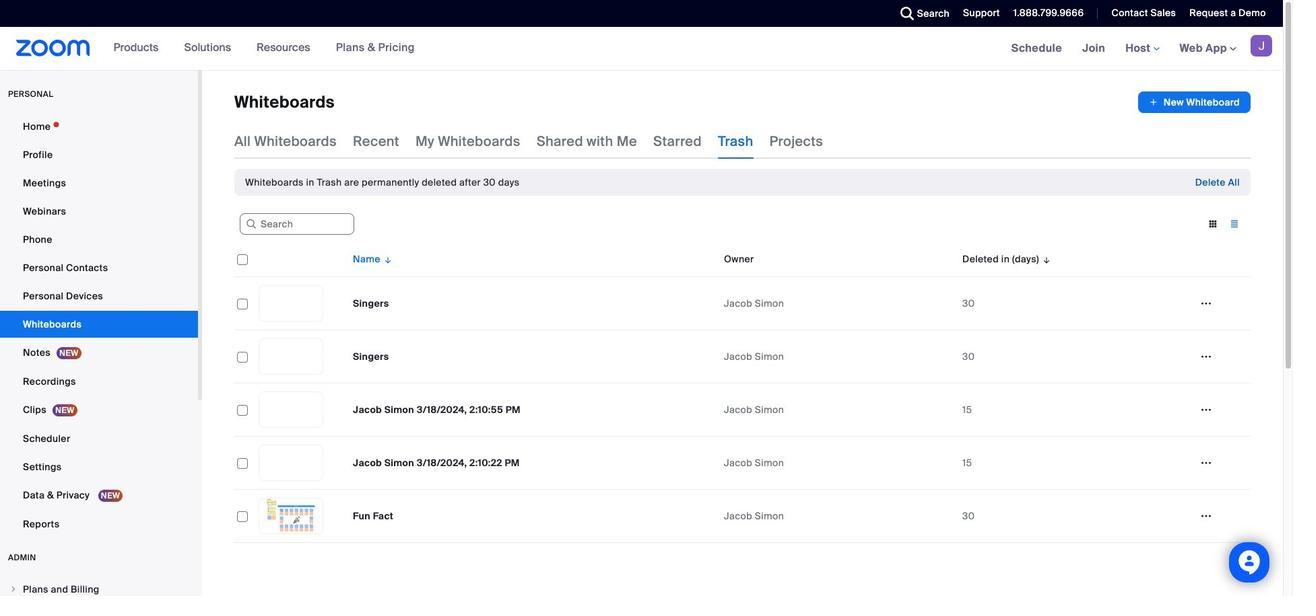Task type: describe. For each thing, give the bounding box(es) containing it.
thumbnail of singers image for second singers 'element' from the bottom of the page
[[259, 286, 323, 321]]

personal menu menu
[[0, 113, 198, 540]]

2 arrow down image from the left
[[1039, 251, 1052, 267]]

jacob simon 3/18/2024, 2:10:55 pm element
[[353, 404, 521, 416]]

profile picture image
[[1251, 35, 1273, 57]]

right image
[[9, 586, 18, 594]]

more options for singers image
[[1196, 298, 1217, 310]]

zoom logo image
[[16, 40, 90, 57]]

1 arrow down image from the left
[[381, 251, 393, 267]]

thumbnail of fun fact image
[[259, 499, 323, 534]]

list mode, selected image
[[1224, 218, 1246, 230]]

grid mode, not selected image
[[1203, 218, 1224, 230]]

thumbnail of singers image for 1st singers 'element' from the bottom of the page
[[259, 340, 323, 375]]

Search text field
[[240, 214, 354, 235]]

product information navigation
[[103, 27, 425, 70]]



Task type: locate. For each thing, give the bounding box(es) containing it.
application
[[1138, 92, 1251, 113], [234, 242, 1261, 554]]

0 vertical spatial thumbnail of singers image
[[259, 286, 323, 321]]

2 singers element from the top
[[353, 351, 389, 363]]

thumbnail of jacob simon 3/18/2024, 2:10:22 pm image
[[259, 446, 323, 481]]

0 horizontal spatial arrow down image
[[381, 251, 393, 267]]

tabs of all whiteboard page tab list
[[234, 124, 823, 159]]

1 vertical spatial application
[[234, 242, 1261, 554]]

banner
[[0, 27, 1283, 71]]

arrow down image
[[381, 251, 393, 267], [1039, 251, 1052, 267]]

jacob simon 3/18/2024, 2:10:22 pm element
[[353, 457, 520, 470]]

add image
[[1149, 96, 1159, 109]]

1 vertical spatial singers element
[[353, 351, 389, 363]]

1 thumbnail of singers image from the top
[[259, 286, 323, 321]]

1 horizontal spatial arrow down image
[[1039, 251, 1052, 267]]

2 thumbnail of singers image from the top
[[259, 340, 323, 375]]

0 vertical spatial application
[[1138, 92, 1251, 113]]

1 singers element from the top
[[353, 298, 389, 310]]

singers element
[[353, 298, 389, 310], [353, 351, 389, 363]]

0 vertical spatial singers element
[[353, 298, 389, 310]]

1 vertical spatial thumbnail of singers image
[[259, 340, 323, 375]]

thumbnail of singers image
[[259, 286, 323, 321], [259, 340, 323, 375]]

fun fact element
[[353, 511, 394, 523]]

alert
[[245, 176, 520, 189]]

thumbnail of jacob simon 3/18/2024, 2:10:55 pm image
[[259, 393, 323, 428]]

menu item
[[0, 577, 198, 597]]

meetings navigation
[[1002, 27, 1283, 71]]



Task type: vqa. For each thing, say whether or not it's contained in the screenshot.
left contact sales LINK
no



